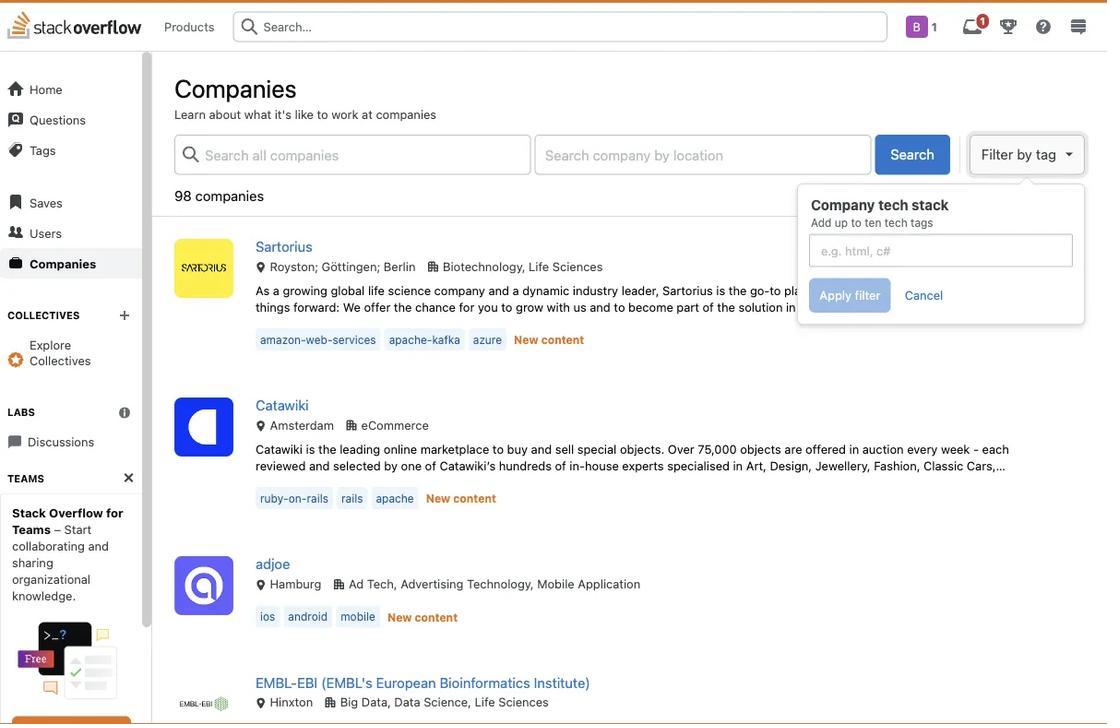 Task type: locate. For each thing, give the bounding box(es) containing it.
-
[[974, 442, 979, 456]]

1 horizontal spatial are
[[971, 300, 989, 314]]

to right up
[[851, 216, 862, 229]]

1 vertical spatial are
[[785, 442, 802, 456]]

of
[[703, 300, 714, 314], [425, 459, 436, 473], [555, 459, 566, 473]]

2 vertical spatial catawiki
[[422, 475, 469, 489]]

0 horizontal spatial are
[[785, 442, 802, 456]]

2 vertical spatial new
[[387, 611, 412, 624]]

0 horizontal spatial a
[[273, 283, 280, 297]]

1 right bob builder's user avatar
[[932, 20, 938, 33]]

1 vertical spatial by
[[384, 459, 398, 473]]

with down dynamic
[[547, 300, 570, 314]]

1 rails from the left
[[307, 492, 329, 505]]

of right "one"
[[425, 459, 436, 473]]

big
[[340, 696, 358, 709]]

to down leader,
[[614, 300, 625, 314]]

apache
[[376, 492, 414, 505]]

ad
[[349, 577, 364, 591]]

amsterdam inside catawiki is the leading online marketplace to buy and sell special objects. over 75,000 objects are offered in auction every week - each reviewed and selected by one of catawiki's hundreds of in-house experts specialised in art, design, jewellery, fashion, classic cars, collectables and much more. catawiki is headquartered in amsterdam with over 750 employees across the world.
[[583, 475, 647, 489]]

or
[[310, 316, 322, 330]]

rails inside rails link
[[341, 492, 363, 505]]

add
[[811, 216, 832, 229]]

mobile
[[537, 577, 575, 591]]

0 horizontal spatial companies
[[30, 257, 96, 270]]

0 vertical spatial new
[[514, 334, 539, 347]]

new content down the catawiki's
[[426, 492, 496, 505]]

embl-ebi (embl's european bioinformatics institute) link
[[256, 675, 590, 691]]

0 vertical spatial sartorius
[[256, 239, 313, 255]]

0 vertical spatial life
[[529, 260, 549, 273]]

as
[[256, 283, 270, 297]]

sharing
[[12, 556, 53, 569]]

for
[[818, 283, 833, 297], [459, 300, 475, 314], [642, 316, 658, 330], [106, 506, 123, 520]]

buy
[[507, 442, 528, 456]]

is left go-
[[716, 283, 726, 297]]

us
[[573, 300, 587, 314]]

life up dynamic
[[529, 260, 549, 273]]

the down jewellery,
[[833, 475, 851, 489]]

about
[[209, 107, 241, 121]]

– start collaborating and sharing organizational knowledge.
[[12, 523, 109, 602]]

Search all companies text field
[[174, 135, 531, 175]]

sartorius
[[256, 239, 313, 255], [663, 283, 713, 297]]

1 horizontal spatial new
[[426, 492, 450, 505]]

1 horizontal spatial with
[[651, 475, 674, 489]]

by inside dropdown button
[[1017, 146, 1032, 162]]

by left the tag
[[1017, 146, 1032, 162]]

are down want
[[971, 300, 989, 314]]

ambitious
[[837, 283, 891, 297]]

1 horizontal spatial 1
[[980, 15, 986, 27]]

yet
[[992, 300, 1010, 314]]

1 1 link from the left
[[895, 3, 954, 51]]

science down the part
[[681, 316, 724, 330]]

0 horizontal spatial rails
[[307, 492, 329, 505]]

rails down "much"
[[341, 492, 363, 505]]

the up the research
[[717, 300, 735, 314]]

0 vertical spatial are
[[971, 300, 989, 314]]

collectives down the explore
[[30, 354, 91, 367]]

science,
[[424, 696, 471, 709]]

science
[[388, 283, 431, 297], [681, 316, 724, 330]]

0 vertical spatial catawiki
[[256, 397, 309, 413]]

technology,
[[467, 577, 534, 591]]

collectives up the explore
[[7, 309, 80, 321]]

a up grow
[[513, 283, 519, 297]]

hundreds
[[499, 459, 552, 473]]

life
[[368, 283, 385, 297], [661, 316, 678, 330]]

to right like
[[317, 107, 328, 121]]

1 vertical spatial companies
[[195, 187, 264, 203]]

1 vertical spatial sciences
[[499, 696, 549, 709]]

0 vertical spatial content
[[541, 334, 584, 347]]

new content down technological
[[514, 334, 584, 347]]

1 horizontal spatial a
[[513, 283, 519, 297]]

2 vertical spatial is
[[472, 475, 481, 489]]

0 vertical spatial companies
[[174, 73, 297, 102]]

new right the apache link
[[426, 492, 450, 505]]

a right as
[[273, 283, 280, 297]]

rails down collectables
[[307, 492, 329, 505]]

the up to
[[394, 300, 412, 314]]

1 horizontal spatial companies
[[376, 107, 437, 121]]

0 horizontal spatial new
[[387, 611, 412, 624]]

ios
[[260, 610, 275, 623]]

sciences up industry
[[553, 260, 603, 273]]

stack overflow for teams
[[12, 506, 123, 536]]

ad tech, advertising technology, mobile application
[[346, 577, 641, 591]]

0 vertical spatial science
[[388, 283, 431, 297]]

application
[[578, 577, 641, 591]]

new down "tech,"
[[387, 611, 412, 624]]

content for catawiki
[[453, 492, 496, 505]]

content down advertising
[[415, 611, 458, 624]]

1 horizontal spatial sartorius
[[663, 283, 713, 297]]

companies right at
[[376, 107, 437, 121]]

1 vertical spatial life
[[475, 696, 495, 709]]

0 horizontal spatial 1
[[932, 20, 938, 33]]

sartorius up the part
[[663, 283, 713, 297]]

apache-kafka link
[[384, 328, 465, 351]]

1 vertical spatial amsterdam
[[583, 475, 647, 489]]

1 vertical spatial sartorius
[[663, 283, 713, 297]]

to
[[396, 316, 409, 330]]

1 horizontal spatial life
[[529, 260, 549, 273]]

diseases
[[894, 300, 943, 314]]

breakthroughs
[[557, 316, 639, 330]]

and
[[489, 283, 509, 297], [590, 300, 611, 314], [779, 316, 800, 330], [531, 442, 552, 456], [309, 459, 330, 473], [328, 475, 349, 489], [88, 539, 109, 553]]

0 vertical spatial new content
[[514, 334, 584, 347]]

0 horizontal spatial sciences
[[499, 696, 549, 709]]

with inside catawiki is the leading online marketplace to buy and sell special objects. over 75,000 objects are offered in auction every week - each reviewed and selected by one of catawiki's hundreds of in-house experts specialised in art, design, jewellery, fashion, classic cars, collectables and much more. catawiki is headquartered in amsterdam with over 750 employees across the world.
[[651, 475, 674, 489]]

sartorius up royston; at left top
[[256, 239, 313, 255]]

0 vertical spatial amsterdam
[[267, 418, 334, 432]]

teams
[[7, 473, 44, 485], [12, 523, 51, 536]]

1 vertical spatial content
[[453, 492, 496, 505]]

users link
[[0, 218, 142, 248]]

the left leading
[[318, 442, 336, 456]]

tech up ten
[[879, 197, 909, 213]]

to right you
[[501, 300, 513, 314]]

institute)
[[534, 675, 590, 691]]

classic
[[924, 459, 964, 473]]

new for catawiki
[[426, 492, 450, 505]]

sciences down "institute)"
[[499, 696, 549, 709]]

for up fight
[[818, 283, 833, 297]]

life up offer
[[368, 283, 385, 297]]

1 horizontal spatial sciences
[[553, 260, 603, 273]]

incurable
[[256, 316, 307, 330]]

1 vertical spatial is
[[306, 442, 315, 456]]

amsterdam down house
[[583, 475, 647, 489]]

1 vertical spatial new
[[426, 492, 450, 505]]

advertising
[[401, 577, 464, 591]]

with down experts
[[651, 475, 674, 489]]

0 vertical spatial companies
[[376, 107, 437, 121]]

is down the catawiki's
[[472, 475, 481, 489]]

life down become
[[661, 316, 678, 330]]

of right the part
[[703, 300, 714, 314]]

is up collectables
[[306, 442, 315, 456]]

bob builder's user avatar image
[[906, 16, 928, 38]]

None search field
[[226, 12, 895, 42]]

1 left achievements image
[[980, 15, 986, 27]]

art,
[[746, 459, 767, 473]]

1 vertical spatial companies
[[30, 257, 96, 270]]

1 horizontal spatial of
[[555, 459, 566, 473]]

in down in-
[[570, 475, 580, 489]]

1 horizontal spatial by
[[1017, 146, 1032, 162]]

azure link
[[469, 328, 507, 351]]

new down technological
[[514, 334, 539, 347]]

1 vertical spatial catawiki
[[256, 442, 303, 456]]

dynamic
[[522, 283, 570, 297]]

rails
[[307, 492, 329, 505], [341, 492, 363, 505]]

to up the solution
[[770, 283, 781, 297]]

0 horizontal spatial with
[[547, 300, 570, 314]]

0 horizontal spatial sartorius
[[256, 239, 313, 255]]

1 vertical spatial life
[[661, 316, 678, 330]]

users
[[30, 226, 62, 240]]

1 vertical spatial science
[[681, 316, 724, 330]]

in down place
[[786, 300, 796, 314]]

2 rails from the left
[[341, 492, 363, 505]]

to inside companies learn about what it's like to work at companies
[[317, 107, 328, 121]]

0 vertical spatial life
[[368, 283, 385, 297]]

companies for companies learn about what it's like to work at companies
[[174, 73, 297, 102]]

1 horizontal spatial amsterdam
[[583, 475, 647, 489]]

teams down stack
[[12, 523, 51, 536]]

0 vertical spatial by
[[1017, 146, 1032, 162]]

bioinformatics
[[440, 675, 530, 691]]

0 vertical spatial teams
[[7, 473, 44, 485]]

0 vertical spatial collectives
[[7, 309, 80, 321]]

chance
[[415, 300, 456, 314]]

1 horizontal spatial life
[[661, 316, 678, 330]]

for down dismiss image
[[106, 506, 123, 520]]

2 horizontal spatial new
[[514, 334, 539, 347]]

products
[[164, 19, 215, 33]]

tech right ten
[[885, 216, 908, 229]]

of inside as a growing global life science company and a dynamic industry leader, sartorius is the go-to place for ambitious people who want to move things forward: we offer the chance for you to grow with us and to become part of the solution in the fight against diseases that are yet incurable or untreatable. to enable new technological breakthroughs for life science research and the biophar...
[[703, 300, 714, 314]]

android
[[288, 610, 328, 623]]

0 horizontal spatial by
[[384, 459, 398, 473]]

teams up stack
[[7, 473, 44, 485]]

company
[[811, 197, 875, 213]]

1 horizontal spatial companies
[[174, 73, 297, 102]]

to left buy
[[493, 442, 504, 456]]

companies right 98
[[195, 187, 264, 203]]

stack
[[12, 506, 46, 520]]

data
[[394, 696, 420, 709]]

1 horizontal spatial rails
[[341, 492, 363, 505]]

amazon-web-services
[[260, 333, 376, 346]]

is
[[716, 283, 726, 297], [306, 442, 315, 456], [472, 475, 481, 489]]

site switcher image
[[1070, 18, 1087, 35]]

content down the catawiki's
[[453, 492, 496, 505]]

1 vertical spatial with
[[651, 475, 674, 489]]

tags
[[911, 216, 934, 229]]

dismiss image
[[122, 471, 135, 484]]

amsterdam down the catawiki link
[[267, 418, 334, 432]]

companies inside companies learn about what it's like to work at companies
[[174, 73, 297, 102]]

companies up about at the left
[[174, 73, 297, 102]]

0 horizontal spatial companies
[[195, 187, 264, 203]]

1 vertical spatial new content
[[426, 492, 496, 505]]

auction
[[863, 442, 904, 456]]

2 horizontal spatial of
[[703, 300, 714, 314]]

2 horizontal spatial is
[[716, 283, 726, 297]]

1 vertical spatial tech
[[885, 216, 908, 229]]

in left art,
[[733, 459, 743, 473]]

sartorius inside as a growing global life science company and a dynamic industry leader, sartorius is the go-to place for ambitious people who want to move things forward: we offer the chance for you to grow with us and to become part of the solution in the fight against diseases that are yet incurable or untreatable. to enable new technological breakthroughs for life science research and the biophar...
[[663, 283, 713, 297]]

rails link
[[337, 487, 368, 509]]

collaborating
[[12, 539, 85, 553]]

0 vertical spatial is
[[716, 283, 726, 297]]

0 horizontal spatial of
[[425, 459, 436, 473]]

the down fight
[[803, 316, 821, 330]]

0 vertical spatial with
[[547, 300, 570, 314]]

companies down users link
[[30, 257, 96, 270]]

1 horizontal spatial is
[[472, 475, 481, 489]]

ruby-on-rails link
[[256, 487, 333, 509]]

and up collectables
[[309, 459, 330, 473]]

ruby-on-rails
[[260, 492, 329, 505]]

1 horizontal spatial science
[[681, 316, 724, 330]]

cancel button
[[894, 278, 954, 313]]

by down online
[[384, 459, 398, 473]]

leading
[[340, 442, 380, 456]]

companies
[[174, 73, 297, 102], [30, 257, 96, 270]]

2 vertical spatial new content
[[387, 611, 458, 624]]

achievements image
[[1000, 18, 1017, 35]]

biotechnology, life sciences
[[440, 260, 603, 273]]

things
[[256, 300, 290, 314]]

life down bioinformatics
[[475, 696, 495, 709]]

help center and other resources image
[[1035, 18, 1052, 35]]

and down the start
[[88, 539, 109, 553]]

are up design,
[[785, 442, 802, 456]]

you
[[478, 300, 498, 314]]

of left in-
[[555, 459, 566, 473]]

ecommerce
[[358, 418, 429, 432]]

750
[[705, 475, 726, 489]]

company tech stack add up to ten tech tags
[[811, 197, 949, 229]]

catawiki for catawiki
[[256, 397, 309, 413]]

1 vertical spatial teams
[[12, 523, 51, 536]]

new for sartorius
[[514, 334, 539, 347]]

new content down advertising
[[387, 611, 458, 624]]

0 vertical spatial sciences
[[553, 260, 603, 273]]

explore
[[30, 338, 71, 352]]

in-
[[570, 459, 585, 473]]

0 horizontal spatial life
[[475, 696, 495, 709]]

1 link
[[895, 3, 954, 51], [954, 3, 991, 51]]

for up new
[[459, 300, 475, 314]]

across
[[793, 475, 830, 489]]

content down us
[[541, 334, 584, 347]]

companies inside companies learn about what it's like to work at companies
[[376, 107, 437, 121]]

catawiki is the leading online marketplace to buy and sell special objects. over 75,000 objects are offered in auction every week - each reviewed and selected by one of catawiki's hundreds of in-house experts specialised in art, design, jewellery, fashion, classic cars, collectables and much more. catawiki is headquartered in amsterdam with over 750 employees across the world.
[[256, 442, 1009, 489]]

adjoe link
[[256, 556, 290, 572]]

Search text field
[[233, 12, 888, 42]]

science down berlin
[[388, 283, 431, 297]]



Task type: describe. For each thing, give the bounding box(es) containing it.
learn
[[174, 107, 206, 121]]

ebi
[[297, 675, 318, 691]]

industry
[[573, 283, 618, 297]]

and up hundreds
[[531, 442, 552, 456]]

and up you
[[489, 283, 509, 297]]

reviewed
[[256, 459, 306, 473]]

objects
[[740, 442, 781, 456]]

98 companies
[[174, 187, 264, 203]]

kafka
[[432, 333, 460, 346]]

the down place
[[799, 300, 817, 314]]

collectives inside "dropdown button"
[[7, 309, 80, 321]]

products link
[[153, 13, 226, 41]]

tag
[[1036, 146, 1057, 162]]

saves link
[[0, 187, 142, 218]]

amazon-web-services link
[[256, 328, 381, 351]]

objects.
[[620, 442, 665, 456]]

is inside as a growing global life science company and a dynamic industry leader, sartorius is the go-to place for ambitious people who want to move things forward: we offer the chance for you to grow with us and to become part of the solution in the fight against diseases that are yet incurable or untreatable. to enable new technological breakthroughs for life science research and the biophar...
[[716, 283, 726, 297]]

are inside as a growing global life science company and a dynamic industry leader, sartorius is the go-to place for ambitious people who want to move things forward: we offer the chance for you to grow with us and to become part of the solution in the fight against diseases that are yet incurable or untreatable. to enable new technological breakthroughs for life science research and the biophar...
[[971, 300, 989, 314]]

employees
[[730, 475, 790, 489]]

and up breakthroughs
[[590, 300, 611, 314]]

web-
[[306, 333, 333, 346]]

royston;
[[270, 260, 318, 273]]

2 a from the left
[[513, 283, 519, 297]]

0 horizontal spatial science
[[388, 283, 431, 297]]

organizational
[[12, 572, 91, 586]]

questions
[[30, 113, 86, 126]]

hinxton
[[267, 696, 313, 709]]

to inside catawiki is the leading online marketplace to buy and sell special objects. over 75,000 objects are offered in auction every week - each reviewed and selected by one of catawiki's hundreds of in-house experts specialised in art, design, jewellery, fashion, classic cars, collectables and much more. catawiki is headquartered in amsterdam with over 750 employees across the world.
[[493, 442, 504, 456]]

(embl's
[[321, 675, 373, 691]]

1 a from the left
[[273, 283, 280, 297]]

leader,
[[622, 283, 659, 297]]

each
[[982, 442, 1009, 456]]

against
[[850, 300, 890, 314]]

tags link
[[0, 135, 142, 165]]

2 vertical spatial content
[[415, 611, 458, 624]]

companies for companies
[[30, 257, 96, 270]]

discussions
[[28, 435, 94, 449]]

services
[[333, 333, 376, 346]]

solution
[[739, 300, 783, 314]]

home
[[30, 82, 63, 96]]

enable
[[412, 316, 450, 330]]

up
[[835, 216, 848, 229]]

companies learn about what it's like to work at companies
[[174, 73, 437, 121]]

european
[[376, 675, 436, 691]]

ios link
[[256, 606, 280, 628]]

data,
[[362, 696, 391, 709]]

to up yet
[[992, 283, 1004, 297]]

in up jewellery,
[[849, 442, 859, 456]]

offer
[[364, 300, 391, 314]]

for inside stack overflow for teams
[[106, 506, 123, 520]]

saves
[[30, 196, 63, 209]]

embl-
[[256, 675, 297, 691]]

in inside as a growing global life science company and a dynamic industry leader, sartorius is the go-to place for ambitious people who want to move things forward: we offer the chance for you to grow with us and to become part of the solution in the fight against diseases that are yet incurable or untreatable. to enable new technological breakthroughs for life science research and the biophar...
[[786, 300, 796, 314]]

rails inside ruby-on-rails link
[[307, 492, 329, 505]]

one
[[401, 459, 422, 473]]

catawiki for catawiki is the leading online marketplace to buy and sell special objects. over 75,000 objects are offered in auction every week - each reviewed and selected by one of catawiki's hundreds of in-house experts specialised in art, design, jewellery, fashion, classic cars, collectables and much more. catawiki is headquartered in amsterdam with over 750 employees across the world.
[[256, 442, 303, 456]]

berlin
[[384, 260, 416, 273]]

2 1 link from the left
[[954, 3, 991, 51]]

biophar...
[[824, 316, 877, 330]]

start
[[64, 523, 92, 536]]

0 horizontal spatial is
[[306, 442, 315, 456]]

cars,
[[967, 459, 996, 473]]

overflow
[[49, 506, 103, 520]]

e.g. html, c# text field
[[812, 237, 997, 264]]

fight
[[821, 300, 846, 314]]

headquartered
[[484, 475, 567, 489]]

to inside company tech stack add up to ten tech tags
[[851, 216, 862, 229]]

place
[[784, 283, 815, 297]]

teams inside stack overflow for teams
[[12, 523, 51, 536]]

at
[[362, 107, 373, 121]]

filter by tag
[[982, 146, 1057, 162]]

company
[[434, 283, 485, 297]]

technological
[[479, 316, 554, 330]]

are inside catawiki is the leading online marketplace to buy and sell special objects. over 75,000 objects are offered in auction every week - each reviewed and selected by one of catawiki's hundreds of in-house experts specialised in art, design, jewellery, fashion, classic cars, collectables and much more. catawiki is headquartered in amsterdam with over 750 employees across the world.
[[785, 442, 802, 456]]

and down the solution
[[779, 316, 800, 330]]

tech,
[[367, 577, 397, 591]]

and down selected
[[328, 475, 349, 489]]

ten
[[865, 216, 882, 229]]

with inside as a growing global life science company and a dynamic industry leader, sartorius is the go-to place for ambitious people who want to move things forward: we offer the chance for you to grow with us and to become part of the solution in the fight against diseases that are yet incurable or untreatable. to enable new technological breakthroughs for life science research and the biophar...
[[547, 300, 570, 314]]

collectables
[[256, 475, 325, 489]]

explore collectives link
[[0, 330, 142, 376]]

collectives button
[[7, 308, 142, 322]]

0 horizontal spatial life
[[368, 283, 385, 297]]

new content for sartorius
[[514, 334, 584, 347]]

new content for catawiki
[[426, 492, 496, 505]]

search button
[[875, 135, 950, 175]]

part
[[677, 300, 699, 314]]

over
[[668, 442, 695, 456]]

specialised
[[667, 459, 730, 473]]

by inside catawiki is the leading online marketplace to buy and sell special objects. over 75,000 objects are offered in auction every week - each reviewed and selected by one of catawiki's hundreds of in-house experts specialised in art, design, jewellery, fashion, classic cars, collectables and much more. catawiki is headquartered in amsterdam with over 750 employees across the world.
[[384, 459, 398, 473]]

0 vertical spatial tech
[[879, 197, 909, 213]]

1 vertical spatial collectives
[[30, 354, 91, 367]]

labs
[[7, 406, 35, 418]]

for down become
[[642, 316, 658, 330]]

explore collectives
[[30, 338, 91, 367]]

ruby-
[[260, 492, 289, 505]]

filter
[[982, 146, 1013, 162]]

selected
[[333, 459, 381, 473]]

Search company by location text field
[[535, 135, 871, 175]]

research
[[727, 316, 776, 330]]

royston; göttingen; berlin
[[267, 260, 416, 273]]

and inside – start collaborating and sharing organizational knowledge.
[[88, 539, 109, 553]]

tags
[[30, 143, 56, 157]]

content for sartorius
[[541, 334, 584, 347]]

marketplace
[[421, 442, 489, 456]]

move
[[1007, 283, 1037, 297]]

75,000
[[698, 442, 737, 456]]

fashion,
[[874, 459, 921, 473]]

over
[[677, 475, 701, 489]]

0 horizontal spatial amsterdam
[[267, 418, 334, 432]]

company tech stack menu
[[797, 179, 1085, 325]]

companies link
[[0, 248, 142, 279]]

grow
[[516, 300, 544, 314]]

world.
[[854, 475, 889, 489]]

embl-ebi (embl's european bioinformatics institute)
[[256, 675, 590, 691]]

1 menu bar
[[895, 3, 1096, 51]]

online
[[384, 442, 417, 456]]

the left go-
[[729, 283, 747, 297]]

mobile
[[341, 610, 376, 623]]

become
[[629, 300, 673, 314]]

week
[[941, 442, 970, 456]]



Task type: vqa. For each thing, say whether or not it's contained in the screenshot.
"Looking for your Teams?" dropdown button
no



